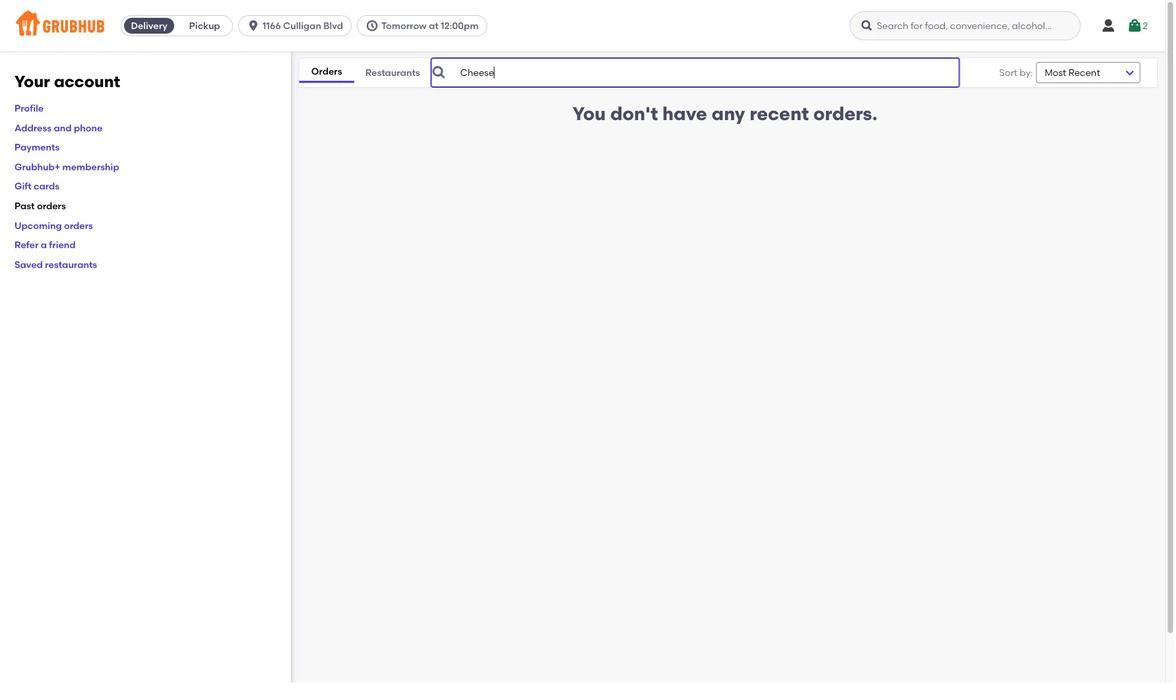 Task type: vqa. For each thing, say whether or not it's contained in the screenshot.
"membership" at the top left of page
yes



Task type: describe. For each thing, give the bounding box(es) containing it.
saved restaurants link
[[15, 259, 97, 270]]

svg image for 2
[[1128, 18, 1144, 34]]

orders button
[[299, 63, 354, 83]]

cards
[[34, 181, 60, 192]]

any
[[712, 103, 746, 125]]

svg image for tomorrow at 12:00pm
[[366, 19, 379, 32]]

past orders
[[15, 200, 66, 211]]

past orders link
[[15, 200, 66, 211]]

your account
[[15, 72, 120, 91]]

have
[[663, 103, 708, 125]]

restaurants
[[45, 259, 97, 270]]

2 horizontal spatial svg image
[[1101, 18, 1117, 34]]

grubhub+ membership link
[[15, 161, 119, 172]]

at
[[429, 20, 439, 31]]

gift cards
[[15, 181, 60, 192]]

orders
[[311, 66, 342, 77]]

tomorrow at 12:00pm
[[382, 20, 479, 31]]

refer a friend
[[15, 239, 76, 250]]

1166 culligan blvd
[[263, 20, 343, 31]]

account
[[54, 72, 120, 91]]

address and phone link
[[15, 122, 103, 133]]

2
[[1144, 20, 1149, 31]]

saved
[[15, 259, 43, 270]]

refer a friend link
[[15, 239, 76, 250]]

recent
[[750, 103, 809, 125]]

delivery
[[131, 20, 168, 31]]

and
[[54, 122, 72, 133]]

profile
[[15, 102, 44, 114]]

don't
[[611, 103, 659, 125]]

tomorrow
[[382, 20, 427, 31]]

1166
[[263, 20, 281, 31]]

membership
[[62, 161, 119, 172]]

past
[[15, 200, 35, 211]]

12:00pm
[[441, 20, 479, 31]]

grubhub+
[[15, 161, 60, 172]]

Filter order history search field
[[431, 58, 960, 87]]

you don't have any recent orders.
[[573, 103, 878, 125]]



Task type: locate. For each thing, give the bounding box(es) containing it.
0 vertical spatial orders
[[37, 200, 66, 211]]

gift cards link
[[15, 181, 60, 192]]

1 horizontal spatial svg image
[[431, 65, 447, 81]]

a
[[41, 239, 47, 250]]

1 horizontal spatial svg image
[[861, 19, 874, 32]]

culligan
[[283, 20, 321, 31]]

svg image
[[1128, 18, 1144, 34], [366, 19, 379, 32], [431, 65, 447, 81]]

orders up upcoming orders link at the top left of page
[[37, 200, 66, 211]]

0 horizontal spatial svg image
[[366, 19, 379, 32]]

payments link
[[15, 142, 60, 153]]

address and phone
[[15, 122, 103, 133]]

2 button
[[1128, 14, 1149, 38]]

orders
[[37, 200, 66, 211], [64, 220, 93, 231]]

2 horizontal spatial svg image
[[1128, 18, 1144, 34]]

0 horizontal spatial svg image
[[247, 19, 260, 32]]

payments
[[15, 142, 60, 153]]

pickup
[[189, 20, 220, 31]]

you
[[573, 103, 606, 125]]

main navigation navigation
[[0, 0, 1166, 51]]

grubhub+ membership
[[15, 161, 119, 172]]

orders up friend
[[64, 220, 93, 231]]

svg image inside the tomorrow at 12:00pm button
[[366, 19, 379, 32]]

Search for food, convenience, alcohol... search field
[[850, 11, 1081, 40]]

pickup button
[[177, 15, 232, 36]]

orders for past orders
[[37, 200, 66, 211]]

tomorrow at 12:00pm button
[[357, 15, 493, 36]]

upcoming orders
[[15, 220, 93, 231]]

orders.
[[814, 103, 878, 125]]

by:
[[1020, 67, 1034, 78]]

1 vertical spatial orders
[[64, 220, 93, 231]]

orders for upcoming orders
[[64, 220, 93, 231]]

svg image inside the 2 button
[[1128, 18, 1144, 34]]

refer
[[15, 239, 39, 250]]

upcoming orders link
[[15, 220, 93, 231]]

gift
[[15, 181, 31, 192]]

sort by:
[[1000, 67, 1034, 78]]

svg image inside 1166 culligan blvd 'button'
[[247, 19, 260, 32]]

restaurants
[[366, 67, 420, 78]]

upcoming
[[15, 220, 62, 231]]

friend
[[49, 239, 76, 250]]

sort
[[1000, 67, 1018, 78]]

profile link
[[15, 102, 44, 114]]

delivery button
[[122, 15, 177, 36]]

saved restaurants
[[15, 259, 97, 270]]

your
[[15, 72, 50, 91]]

restaurants button
[[354, 64, 431, 82]]

phone
[[74, 122, 103, 133]]

svg image
[[1101, 18, 1117, 34], [247, 19, 260, 32], [861, 19, 874, 32]]

blvd
[[324, 20, 343, 31]]

1166 culligan blvd button
[[238, 15, 357, 36]]

address
[[15, 122, 52, 133]]



